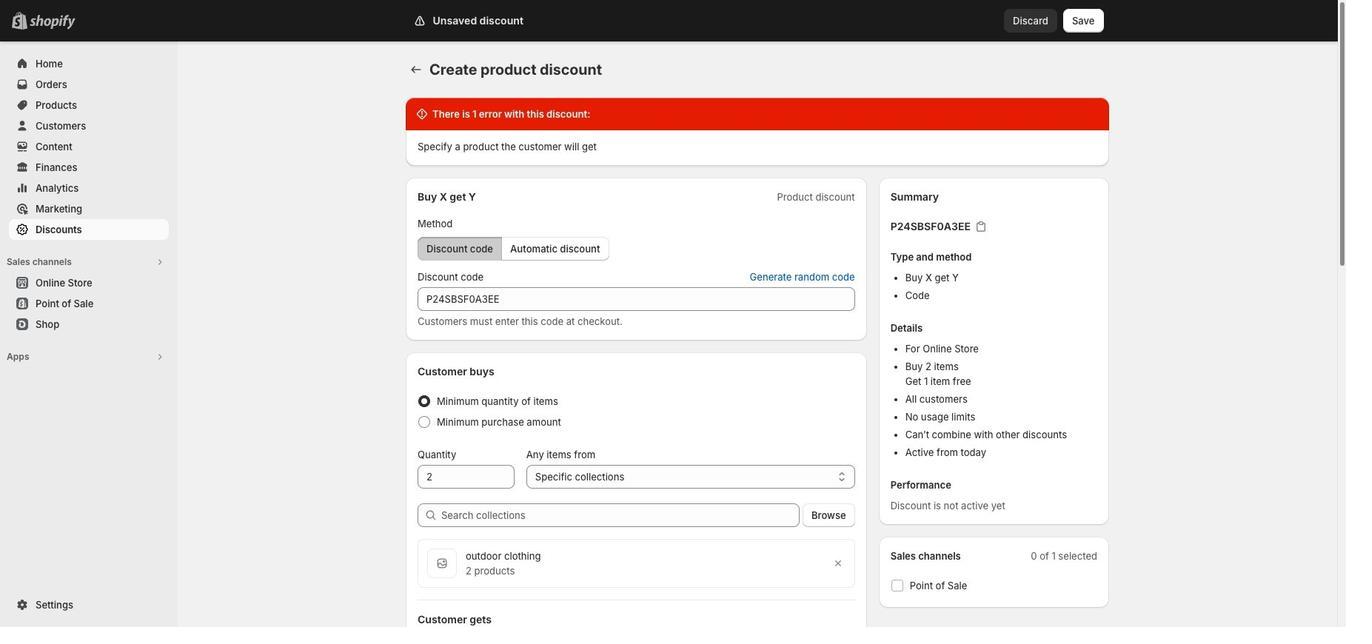 Task type: describe. For each thing, give the bounding box(es) containing it.
Search collections text field
[[441, 504, 800, 527]]



Task type: vqa. For each thing, say whether or not it's contained in the screenshot.
Search collections text field
yes



Task type: locate. For each thing, give the bounding box(es) containing it.
shopify image
[[30, 15, 76, 30]]

None text field
[[418, 287, 855, 311], [418, 465, 515, 489], [418, 287, 855, 311], [418, 465, 515, 489]]



